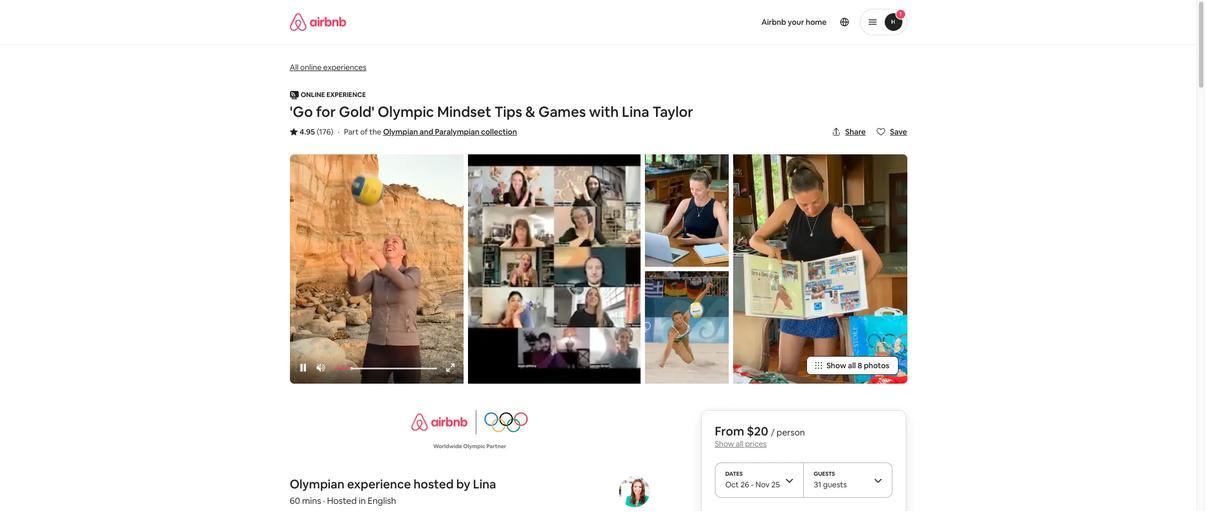 Task type: vqa. For each thing, say whether or not it's contained in the screenshot.
"and" within the 'Airbnb Updates Stay Up To Date On The Latest News From Airbnb, And Let Us Know How We Can Improve.'
no



Task type: locate. For each thing, give the bounding box(es) containing it.
olympic left partner
[[464, 443, 486, 450]]

show
[[827, 361, 847, 371], [716, 439, 735, 449]]

dates
[[726, 471, 744, 478]]

olympic
[[378, 103, 434, 121], [464, 443, 486, 450]]

· right the mins
[[323, 495, 325, 507]]

all left prices at the right bottom
[[737, 439, 744, 449]]

and
[[420, 127, 434, 137]]

0 horizontal spatial show
[[716, 439, 735, 449]]

olympic up and
[[378, 103, 434, 121]]

'go
[[290, 103, 313, 121]]

online coaching image
[[645, 154, 729, 267], [645, 154, 729, 267]]

/
[[772, 427, 776, 439]]

gold'
[[339, 103, 375, 121]]

olympian experience hosted by lina 60 mins · hosted in english
[[290, 477, 497, 507]]

save button
[[873, 122, 912, 141]]

from $20 / person show all prices
[[716, 424, 806, 449]]

·
[[338, 127, 340, 137], [323, 495, 325, 507]]

share
[[846, 127, 866, 137]]

show left "8"
[[827, 361, 847, 371]]

experience photo 4 image
[[734, 154, 908, 384], [734, 154, 908, 384]]

your
[[788, 17, 805, 27]]

airbnb
[[762, 17, 787, 27]]

1 horizontal spatial olympic
[[464, 443, 486, 450]]

by lina
[[457, 477, 497, 492]]

0 vertical spatial olympian
[[383, 127, 418, 137]]

nov
[[756, 480, 770, 490]]

1 vertical spatial show
[[716, 439, 735, 449]]

english
[[368, 495, 396, 507]]

0 vertical spatial all
[[849, 361, 857, 371]]

$20
[[748, 424, 769, 439]]

experiences
[[323, 62, 367, 72]]

olympian
[[383, 127, 418, 137], [290, 477, 345, 492]]

26
[[741, 480, 750, 490]]

1 horizontal spatial all
[[849, 361, 857, 371]]

hosted
[[327, 495, 357, 507]]

guests
[[815, 471, 836, 478]]

1 vertical spatial ·
[[323, 495, 325, 507]]

4.95 (176)
[[300, 127, 334, 137]]

all
[[849, 361, 857, 371], [737, 439, 744, 449]]

0 horizontal spatial olympic
[[378, 103, 434, 121]]

0 vertical spatial ·
[[338, 127, 340, 137]]

all left "8"
[[849, 361, 857, 371]]

learn more about the host, lina. image
[[619, 477, 650, 507], [619, 477, 650, 507]]

show left prices at the right bottom
[[716, 439, 735, 449]]

airbnb your home
[[762, 17, 827, 27]]

taylor
[[653, 103, 694, 121]]

1 vertical spatial olympian
[[290, 477, 345, 492]]

1 vertical spatial all
[[737, 439, 744, 449]]

· left "part"
[[338, 127, 340, 137]]

show inside from $20 / person show all prices
[[716, 439, 735, 449]]

olympic moment image
[[645, 271, 729, 384], [645, 271, 729, 384]]

dates oct 26 - nov 25
[[726, 471, 781, 490]]

31
[[815, 480, 822, 490]]

with
[[589, 103, 619, 121]]

airbnb logo plus olympics ring logo image
[[412, 410, 529, 435]]

worldwide
[[434, 443, 462, 450]]

25
[[772, 480, 781, 490]]

60
[[290, 495, 300, 507]]

1 vertical spatial olympic
[[464, 443, 486, 450]]

· inside olympian experience hosted by lina 60 mins · hosted in english
[[323, 495, 325, 507]]

0 horizontal spatial olympian
[[290, 477, 345, 492]]

guests 31 guests
[[815, 471, 848, 490]]

save
[[891, 127, 908, 137]]

online experience
[[301, 90, 366, 99]]

prices
[[746, 439, 768, 449]]

olympian inside olympian experience hosted by lina 60 mins · hosted in english
[[290, 477, 345, 492]]

0 horizontal spatial all
[[737, 439, 744, 449]]

photos
[[864, 361, 890, 371]]

0 horizontal spatial ·
[[323, 495, 325, 507]]

0 vertical spatial show
[[827, 361, 847, 371]]

mins
[[302, 495, 321, 507]]

olympian up the mins
[[290, 477, 345, 492]]

guests
[[824, 480, 848, 490]]

1 horizontal spatial show
[[827, 361, 847, 371]]

audience image
[[468, 154, 641, 384], [468, 154, 641, 384]]

olympian right the
[[383, 127, 418, 137]]

show all 8 photos
[[827, 361, 890, 371]]

all
[[290, 62, 299, 72]]

lina
[[622, 103, 650, 121]]



Task type: describe. For each thing, give the bounding box(es) containing it.
person
[[777, 427, 806, 439]]

profile element
[[612, 0, 908, 44]]

share button
[[828, 122, 871, 141]]

tips
[[495, 103, 523, 121]]

hosted
[[414, 477, 454, 492]]

1
[[900, 10, 902, 18]]

all inside from $20 / person show all prices
[[737, 439, 744, 449]]

oct
[[726, 480, 740, 490]]

online
[[300, 62, 322, 72]]

for
[[316, 103, 336, 121]]

4.95
[[300, 127, 315, 137]]

all inside show all 8 photos link
[[849, 361, 857, 371]]

mindset
[[437, 103, 492, 121]]

&
[[526, 103, 536, 121]]

8
[[858, 361, 863, 371]]

1 button
[[860, 9, 908, 35]]

olympian and paralympian collection link
[[383, 127, 517, 137]]

-
[[752, 480, 755, 490]]

airbnb your home link
[[755, 10, 834, 34]]

in
[[359, 495, 366, 507]]

0 vertical spatial olympic
[[378, 103, 434, 121]]

· part of the olympian and paralympian collection
[[338, 127, 517, 137]]

all online experiences link
[[290, 61, 367, 73]]

partner
[[487, 443, 507, 450]]

all online experiences
[[290, 62, 367, 72]]

part
[[344, 127, 359, 137]]

1 horizontal spatial olympian
[[383, 127, 418, 137]]

(176)
[[317, 127, 334, 137]]

online
[[301, 90, 325, 99]]

worldwide olympic partner
[[434, 443, 507, 450]]

'go for gold' olympic mindset tips & games with lina taylor
[[290, 103, 694, 121]]

of
[[361, 127, 368, 137]]

show all prices button
[[716, 439, 768, 449]]

collection
[[481, 127, 517, 137]]

experience
[[347, 477, 411, 492]]

the
[[370, 127, 382, 137]]

experience
[[327, 90, 366, 99]]

paralympian
[[435, 127, 480, 137]]

home
[[806, 17, 827, 27]]

from
[[716, 424, 745, 439]]

1 horizontal spatial ·
[[338, 127, 340, 137]]

games
[[539, 103, 586, 121]]

show all 8 photos link
[[807, 356, 899, 375]]



